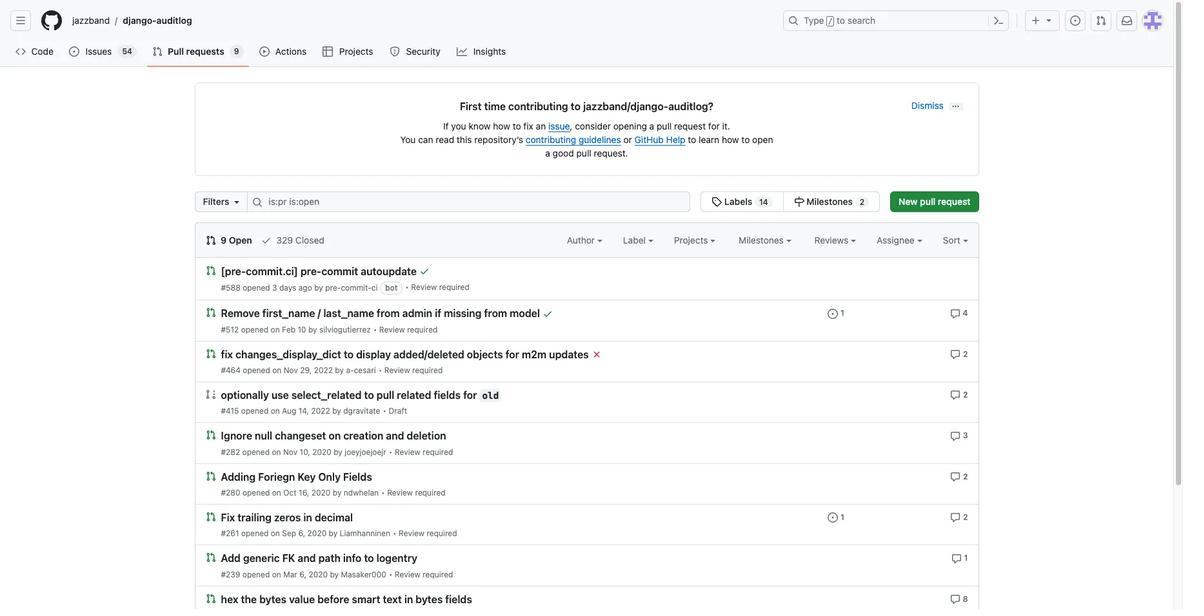 Task type: vqa. For each thing, say whether or not it's contained in the screenshot.
Issue
yes



Task type: describe. For each thing, give the bounding box(es) containing it.
required inside the 'fix trailing zeros in decimal #261             opened on sep 6, 2020 by liamhanninen • review required'
[[427, 529, 457, 539]]

1 bytes from the left
[[259, 594, 287, 606]]

1 for fix trailing zeros in decimal
[[841, 513, 845, 523]]

old
[[482, 391, 499, 401]]

know
[[469, 121, 491, 132]]

dgravitate link
[[343, 407, 380, 416]]

open pull request image for fix changes_display_dict to display added/deleted objects for m2m updates
[[206, 349, 216, 359]]

comment image for 4th 2 'link' from the bottom of the page
[[951, 350, 961, 360]]

review required link for pre-commit-ci
[[411, 283, 470, 292]]

cesari
[[354, 366, 376, 375]]

open pull request element for ignore null changeset on creation and deletion
[[206, 430, 216, 441]]

opened down remove
[[241, 325, 269, 335]]

requests
[[186, 46, 224, 57]]

new pull request link
[[890, 192, 979, 212]]

Search all issues text field
[[247, 192, 691, 212]]

opened inside the add generic fk and path info to logentry #239             opened on mar 6, 2020 by masaker000 • review required
[[242, 570, 270, 580]]

null
[[255, 431, 272, 442]]

assignee button
[[877, 234, 922, 247]]

open pull request image for add generic fk and path info to logentry
[[206, 553, 216, 563]]

play image
[[259, 46, 269, 57]]

fields
[[343, 472, 372, 483]]

foriegn
[[258, 472, 295, 483]]

1 vertical spatial fields
[[445, 594, 472, 606]]

type / to search
[[804, 15, 876, 26]]

table image
[[323, 46, 333, 57]]

ndwhelan
[[344, 488, 379, 498]]

on down null
[[272, 448, 281, 457]]

• down remove first_name / last_name from admin if missing from model
[[373, 325, 377, 335]]

silviogutierrez
[[319, 325, 371, 335]]

to up ','
[[571, 101, 581, 112]]

29,
[[300, 366, 312, 375]]

2020 inside the add generic fk and path info to logentry #239             opened on mar 6, 2020 by masaker000 • review required
[[309, 570, 328, 580]]

open pull request element for add generic fk and path info to logentry
[[206, 552, 216, 563]]

issue opened image
[[1070, 15, 1081, 26]]

...
[[952, 100, 960, 109]]

key
[[298, 472, 316, 483]]

optionally use select_related to pull related fields for old #415             opened on aug 14, 2022 by dgravitate • draft
[[221, 390, 499, 416]]

ndwhelan link
[[344, 488, 379, 498]]

guidelines
[[579, 134, 621, 145]]

open
[[752, 134, 773, 145]]

masaker000 link
[[341, 570, 386, 580]]

value
[[289, 594, 315, 606]]

aug
[[282, 407, 296, 416]]

to up repository's
[[513, 121, 521, 132]]

draft pull request image
[[206, 390, 216, 400]]

to left open
[[742, 134, 750, 145]]

#512
[[221, 325, 239, 335]]

jazzband
[[72, 15, 110, 26]]

git pull request image inside 9 open link
[[206, 236, 216, 246]]

check image
[[261, 236, 271, 246]]

required inside adding foriegn key only fields #280             opened on oct 16, 2020 by ndwhelan • review required
[[415, 488, 446, 498]]

1 from from the left
[[377, 308, 400, 320]]

if
[[443, 121, 449, 132]]

projects button
[[674, 234, 716, 247]]

add generic fk and path info to logentry link
[[221, 553, 417, 565]]

#280
[[221, 488, 240, 498]]

consider
[[575, 121, 611, 132]]

author
[[567, 235, 597, 246]]

8 / 8 checks ok image
[[543, 309, 553, 319]]

draft link
[[389, 407, 407, 416]]

0 vertical spatial 2022
[[314, 366, 333, 375]]

• inside the 'fix trailing zeros in decimal #261             opened on sep 6, 2020 by liamhanninen • review required'
[[393, 529, 397, 539]]

fix
[[221, 512, 235, 524]]

open pull request element for remove first_name / last_name from admin if missing from model
[[206, 307, 216, 318]]

on left the creation
[[329, 431, 341, 442]]

path
[[318, 553, 341, 565]]

contributing guidelines link
[[526, 134, 621, 145]]

first_name
[[262, 308, 315, 320]]

issue opened image for remove first_name / last_name from admin if missing from model
[[828, 309, 838, 319]]

ci
[[372, 283, 378, 293]]

8 open pull request element from the top
[[206, 593, 216, 604]]

django-auditlog link
[[118, 10, 197, 31]]

oct
[[283, 488, 297, 498]]

liamhanninen link
[[340, 529, 390, 539]]

• inside adding foriegn key only fields #280             opened on oct 16, 2020 by ndwhelan • review required
[[381, 488, 385, 498]]

hex
[[221, 594, 238, 606]]

2 for 2nd 2 'link' from the bottom
[[963, 472, 968, 482]]

comment image for 2nd 2 'link' from the bottom
[[951, 472, 961, 483]]

9 for 9
[[234, 46, 239, 56]]

last_name
[[323, 308, 374, 320]]

feb
[[282, 325, 296, 335]]

generic
[[243, 553, 280, 565]]

ignore null changeset on creation and deletion #282             opened on nov 10, 2020 by joeyjoejoejr • review required
[[221, 431, 453, 457]]

on inside the add generic fk and path info to logentry #239             opened on mar 6, 2020 by masaker000 • review required
[[272, 570, 281, 580]]

sort
[[943, 235, 961, 246]]

required inside the add generic fk and path info to logentry #239             opened on mar 6, 2020 by masaker000 • review required
[[423, 570, 453, 580]]

review inside the 'fix trailing zeros in decimal #261             opened on sep 6, 2020 by liamhanninen • review required'
[[399, 529, 425, 539]]

#588             opened 3 days ago by pre-commit-ci
[[221, 283, 378, 293]]

• inside optionally use select_related to pull related fields for old #415             opened on aug 14, 2022 by dgravitate • draft
[[383, 407, 387, 416]]

homepage image
[[41, 10, 62, 31]]

0 vertical spatial projects
[[339, 46, 373, 57]]

0 vertical spatial contributing
[[508, 101, 568, 112]]

optionally
[[221, 390, 269, 401]]

by left the a-
[[335, 366, 344, 375]]

milestones for milestones 2
[[807, 196, 853, 207]]

assignee
[[877, 235, 917, 246]]

9 for 9 open
[[221, 235, 227, 246]]

review required link for a-cesari
[[384, 366, 443, 375]]

auditlog?
[[669, 101, 714, 112]]

review required link for liamhanninen
[[399, 529, 457, 539]]

on inside the 'fix trailing zeros in decimal #261             opened on sep 6, 2020 by liamhanninen • review required'
[[271, 529, 280, 539]]

smart
[[352, 594, 380, 606]]

/ for jazzband
[[115, 15, 118, 26]]

2 inside milestones 2
[[860, 197, 865, 207]]

labels
[[725, 196, 753, 207]]

[pre-commit.ci] pre-commit autoupdate link
[[221, 266, 417, 278]]

1 link for remove first_name / last_name from admin if missing from model
[[828, 307, 845, 319]]

m2m
[[522, 349, 547, 361]]

1 / 6 checks ok image
[[591, 350, 602, 360]]

none search field containing filters
[[195, 192, 880, 212]]

0 vertical spatial nov
[[284, 366, 298, 375]]

notifications image
[[1122, 15, 1132, 26]]

opened inside the "ignore null changeset on creation and deletion #282             opened on nov 10, 2020 by joeyjoejoejr • review required"
[[242, 448, 270, 457]]

it.
[[722, 121, 730, 132]]

1 vertical spatial contributing
[[526, 134, 576, 145]]

security link
[[385, 42, 447, 61]]

9 open
[[218, 235, 252, 246]]

2 from from the left
[[484, 308, 507, 320]]

use
[[272, 390, 289, 401]]

• inside the "ignore null changeset on creation and deletion #282             opened on nov 10, 2020 by joeyjoejoejr • review required"
[[389, 448, 393, 457]]

2020 inside the 'fix trailing zeros in decimal #261             opened on sep 6, 2020 by liamhanninen • review required'
[[308, 529, 327, 539]]

jazzband/django-
[[583, 101, 669, 112]]

and inside the "ignore null changeset on creation and deletion #282             opened on nov 10, 2020 by joeyjoejoejr • review required"
[[386, 431, 404, 442]]

2 for third 2 'link' from the bottom
[[963, 390, 968, 400]]

actions
[[275, 46, 307, 57]]

labels 14
[[722, 196, 768, 207]]

plus image
[[1031, 15, 1041, 26]]

add
[[221, 553, 241, 565]]

info
[[343, 553, 362, 565]]

trailing
[[238, 512, 272, 524]]

by right ago
[[314, 283, 323, 293]]

9 open link
[[206, 234, 252, 247]]

changeset
[[275, 431, 326, 442]]

0 vertical spatial issue opened image
[[69, 46, 80, 57]]

triangle down image
[[1044, 15, 1054, 25]]

on left feb
[[271, 325, 280, 335]]

hex the bytes value before smart text in bytes fields link
[[221, 594, 472, 606]]

by inside the 'fix trailing zeros in decimal #261             opened on sep 6, 2020 by liamhanninen • review required'
[[329, 529, 338, 539]]

you can read this repository's contributing guidelines or github help
[[400, 134, 686, 145]]

#588
[[221, 283, 241, 293]]

dgravitate
[[343, 407, 380, 416]]

by inside the add generic fk and path info to logentry #239             opened on mar 6, 2020 by masaker000 • review required
[[330, 570, 339, 580]]

sep
[[282, 529, 296, 539]]

required inside the "ignore null changeset on creation and deletion #282             opened on nov 10, 2020 by joeyjoejoejr • review required"
[[423, 448, 453, 457]]

pull requests
[[168, 46, 224, 57]]

dismiss
[[912, 100, 944, 111]]

deletion
[[407, 431, 446, 442]]

[pre-
[[221, 266, 246, 278]]

pull inside to learn how to open a good pull request.
[[577, 148, 592, 159]]

2020 inside adding foriegn key only fields #280             opened on oct 16, 2020 by ndwhelan • review required
[[312, 488, 331, 498]]

missing
[[444, 308, 482, 320]]

admin
[[402, 308, 432, 320]]

list containing jazzband
[[67, 10, 776, 31]]

opened inside the 'fix trailing zeros in decimal #261             opened on sep 6, 2020 by liamhanninen • review required'
[[241, 529, 269, 539]]

by inside the "ignore null changeset on creation and deletion #282             opened on nov 10, 2020 by joeyjoejoejr • review required"
[[334, 448, 343, 457]]

review inside adding foriegn key only fields #280             opened on oct 16, 2020 by ndwhelan • review required
[[387, 488, 413, 498]]

2 2 link from the top
[[951, 389, 968, 401]]

on down changes_display_dict
[[272, 366, 282, 375]]

14,
[[299, 407, 309, 416]]

label button
[[623, 234, 653, 247]]

/ for type
[[828, 17, 833, 26]]

draft
[[389, 407, 407, 416]]

issue element
[[701, 192, 880, 212]]



Task type: locate. For each thing, give the bounding box(es) containing it.
commit
[[322, 266, 358, 278]]

review down deletion
[[395, 448, 421, 457]]

by down select_related
[[332, 407, 341, 416]]

review up logentry
[[399, 529, 425, 539]]

0 horizontal spatial pre-
[[301, 266, 322, 278]]

open pull request image for [pre-commit.ci] pre-commit autoupdate
[[206, 266, 216, 276]]

remove first_name / last_name from admin if missing from model
[[221, 308, 540, 320]]

•
[[405, 283, 409, 292], [373, 325, 377, 335], [379, 366, 382, 375], [383, 407, 387, 416], [389, 448, 393, 457], [381, 488, 385, 498], [393, 529, 397, 539], [389, 570, 393, 580]]

1 vertical spatial projects
[[674, 235, 711, 246]]

filters button
[[195, 192, 248, 212]]

joeyjoejoejr
[[345, 448, 386, 457]]

/ inside type / to search
[[828, 17, 833, 26]]

comment image down 4 link
[[951, 350, 961, 360]]

review required link down deletion
[[395, 448, 453, 457]]

on left oct
[[272, 488, 281, 498]]

2 open pull request element from the top
[[206, 307, 216, 318]]

open pull request element for [pre-commit.ci] pre-commit autoupdate
[[206, 265, 216, 276]]

1 horizontal spatial milestones
[[807, 196, 853, 207]]

0 vertical spatial 1
[[841, 309, 845, 318]]

request up sort popup button
[[938, 196, 971, 207]]

review required link up logentry
[[399, 529, 457, 539]]

comment image inside 8 link
[[950, 595, 960, 605]]

1 vertical spatial milestones
[[739, 235, 786, 246]]

autoupdate
[[361, 266, 417, 278]]

#239
[[221, 570, 240, 580]]

to up dgravitate link
[[364, 390, 374, 401]]

#464             opened on nov 29, 2022 by a-cesari • review required
[[221, 366, 443, 375]]

milestones inside "issue" element
[[807, 196, 853, 207]]

7 open pull request element from the top
[[206, 552, 216, 563]]

ignore null changeset on creation and deletion link
[[221, 431, 446, 442]]

security
[[406, 46, 441, 57]]

comment image inside 4 link
[[950, 309, 961, 319]]

1 vertical spatial request
[[938, 196, 971, 207]]

2 vertical spatial 1
[[964, 554, 968, 563]]

3 open pull request image from the top
[[206, 349, 216, 359]]

0 vertical spatial git pull request image
[[1096, 15, 1107, 26]]

milestones for milestones
[[739, 235, 786, 246]]

• review required
[[405, 283, 470, 292]]

1 vertical spatial how
[[722, 134, 739, 145]]

and inside the add generic fk and path info to logentry #239             opened on mar 6, 2020 by masaker000 • review required
[[298, 553, 316, 565]]

git pull request image
[[1096, 15, 1107, 26], [152, 46, 163, 57], [206, 236, 216, 246]]

1 horizontal spatial and
[[386, 431, 404, 442]]

0 horizontal spatial in
[[303, 512, 312, 524]]

0 vertical spatial 6,
[[298, 529, 305, 539]]

0 horizontal spatial request
[[674, 121, 706, 132]]

open pull request element left the "ignore"
[[206, 430, 216, 441]]

#282
[[221, 448, 240, 457]]

opened inside adding foriegn key only fields #280             opened on oct 16, 2020 by ndwhelan • review required
[[243, 488, 270, 498]]

5 open pull request element from the top
[[206, 471, 216, 482]]

review required link for silviogutierrez
[[379, 325, 438, 335]]

4 open pull request image from the top
[[206, 431, 216, 441]]

329 closed
[[274, 235, 324, 246]]

on left mar
[[272, 570, 281, 580]]

projects link
[[318, 42, 379, 61]]

fix up #464
[[221, 349, 233, 361]]

required
[[439, 283, 470, 292], [407, 325, 438, 335], [412, 366, 443, 375], [423, 448, 453, 457], [415, 488, 446, 498], [427, 529, 457, 539], [423, 570, 453, 580]]

0 vertical spatial 3
[[272, 283, 277, 293]]

ago
[[299, 283, 312, 293]]

how inside to learn how to open a good pull request.
[[722, 134, 739, 145]]

fix left an
[[524, 121, 534, 132]]

0 vertical spatial 9
[[234, 46, 239, 56]]

shield image
[[390, 46, 400, 57]]

open pull request element for fix trailing zeros in decimal
[[206, 512, 216, 523]]

by down only on the left
[[333, 488, 342, 498]]

1 horizontal spatial projects
[[674, 235, 711, 246]]

request.
[[594, 148, 628, 159]]

hex the bytes value before smart text in bytes fields
[[221, 594, 472, 606]]

how
[[493, 121, 510, 132], [722, 134, 739, 145]]

6, inside the add generic fk and path info to logentry #239             opened on mar 6, 2020 by masaker000 • review required
[[300, 570, 307, 580]]

added/deleted
[[394, 349, 464, 361]]

2 horizontal spatial /
[[828, 17, 833, 26]]

open pull request image for adding foriegn key only fields
[[206, 471, 216, 482]]

in right the zeros
[[303, 512, 312, 524]]

1 vertical spatial 3
[[963, 431, 968, 441]]

git pull request image left 9 open
[[206, 236, 216, 246]]

triangle down image
[[232, 197, 242, 207]]

1 vertical spatial and
[[298, 553, 316, 565]]

by down path
[[330, 570, 339, 580]]

and
[[386, 431, 404, 442], [298, 553, 316, 565]]

read
[[436, 134, 454, 145]]

to up the a-
[[344, 349, 354, 361]]

open pull request element left adding
[[206, 471, 216, 482]]

only
[[318, 472, 341, 483]]

by inside adding foriegn key only fields #280             opened on oct 16, 2020 by ndwhelan • review required
[[333, 488, 342, 498]]

contributing
[[508, 101, 568, 112], [526, 134, 576, 145]]

0 horizontal spatial /
[[115, 15, 118, 26]]

#512             opened on feb 10 by silviogutierrez • review required
[[221, 325, 438, 335]]

/ up #512             opened on feb 10 by silviogutierrez • review required
[[318, 308, 321, 320]]

7 open pull request image from the top
[[206, 594, 216, 604]]

1 horizontal spatial 9
[[234, 46, 239, 56]]

review required link for masaker000
[[395, 570, 453, 580]]

opened down trailing
[[241, 529, 269, 539]]

jazzband link
[[67, 10, 115, 31]]

• right joeyjoejoejr link
[[389, 448, 393, 457]]

3 open pull request element from the top
[[206, 348, 216, 359]]

open pull request image left add
[[206, 553, 216, 563]]

open pull request element up draft pull request element
[[206, 348, 216, 359]]

comment image
[[951, 391, 961, 401], [950, 431, 961, 442], [951, 513, 961, 523], [952, 554, 962, 564], [950, 595, 960, 605]]

0 horizontal spatial fix
[[221, 349, 233, 361]]

1 2 link from the top
[[951, 348, 968, 360]]

milestone image
[[794, 197, 804, 207]]

help
[[666, 134, 686, 145]]

2 horizontal spatial git pull request image
[[1096, 15, 1107, 26]]

opening
[[613, 121, 647, 132]]

opened down null
[[242, 448, 270, 457]]

8
[[963, 595, 968, 604]]

by down the decimal
[[329, 529, 338, 539]]

search image
[[253, 197, 263, 208]]

to left search
[[837, 15, 845, 26]]

1 vertical spatial pre-
[[325, 283, 341, 293]]

open pull request element left [pre-
[[206, 265, 216, 276]]

2020 right 16,
[[312, 488, 331, 498]]

pull up github help link
[[657, 121, 672, 132]]

and down draft 'link'
[[386, 431, 404, 442]]

open pull request element for adding foriegn key only fields
[[206, 471, 216, 482]]

6, right mar
[[300, 570, 307, 580]]

pre- down commit
[[325, 283, 341, 293]]

1 horizontal spatial request
[[938, 196, 971, 207]]

open pull request element for fix changes_display_dict to display added/deleted objects for m2m updates
[[206, 348, 216, 359]]

new pull request
[[899, 196, 971, 207]]

/
[[115, 15, 118, 26], [828, 17, 833, 26], [318, 308, 321, 320]]

2020 inside the "ignore null changeset on creation and deletion #282             opened on nov 10, 2020 by joeyjoejoejr • review required"
[[312, 448, 332, 457]]

repository's
[[474, 134, 523, 145]]

pre- up ago
[[301, 266, 322, 278]]

0 vertical spatial request
[[674, 121, 706, 132]]

0 vertical spatial in
[[303, 512, 312, 524]]

• right ndwhelan link
[[381, 488, 385, 498]]

review right ndwhelan link
[[387, 488, 413, 498]]

review down fix changes_display_dict to display added/deleted objects for m2m updates
[[384, 366, 410, 375]]

on
[[271, 325, 280, 335], [272, 366, 282, 375], [271, 407, 280, 416], [329, 431, 341, 442], [272, 448, 281, 457], [272, 488, 281, 498], [271, 529, 280, 539], [272, 570, 281, 580]]

#415
[[221, 407, 239, 416]]

6, inside the 'fix trailing zeros in decimal #261             opened on sep 6, 2020 by liamhanninen • review required'
[[298, 529, 305, 539]]

github help link
[[635, 134, 686, 145]]

code image
[[15, 46, 26, 57]]

2 vertical spatial 1 link
[[952, 552, 968, 564]]

None search field
[[195, 192, 880, 212]]

if you know how to fix an issue ,           consider opening a pull request for it.
[[443, 121, 730, 132]]

4 2 link from the top
[[951, 512, 968, 523]]

0 horizontal spatial for
[[463, 390, 477, 401]]

review down 11 / 11 checks ok icon
[[411, 283, 437, 292]]

1 link
[[828, 307, 845, 319], [828, 512, 845, 523], [952, 552, 968, 564]]

on left sep
[[271, 529, 280, 539]]

1 open pull request image from the top
[[206, 266, 216, 276]]

search
[[848, 15, 876, 26]]

by right 10
[[308, 325, 317, 335]]

2 vertical spatial git pull request image
[[206, 236, 216, 246]]

11 / 11 checks ok image
[[419, 267, 430, 277]]

0 vertical spatial pre-
[[301, 266, 322, 278]]

label
[[623, 235, 648, 246]]

milestones right milestone image
[[807, 196, 853, 207]]

nov left "29,"
[[284, 366, 298, 375]]

2 vertical spatial issue opened image
[[828, 513, 838, 523]]

0 horizontal spatial how
[[493, 121, 510, 132]]

1 link for fix trailing zeros in decimal
[[828, 512, 845, 523]]

actions link
[[254, 42, 313, 61]]

open
[[229, 235, 252, 246]]

review required link down admin
[[379, 325, 438, 335]]

1 vertical spatial 9
[[221, 235, 227, 246]]

1 horizontal spatial git pull request image
[[206, 236, 216, 246]]

1 horizontal spatial for
[[506, 349, 519, 361]]

by down ignore null changeset on creation and deletion link
[[334, 448, 343, 457]]

0 vertical spatial a
[[650, 121, 654, 132]]

comment image inside the 3 link
[[950, 431, 961, 442]]

for left old
[[463, 390, 477, 401]]

2022 inside optionally use select_related to pull related fields for old #415             opened on aug 14, 2022 by dgravitate • draft
[[311, 407, 330, 416]]

review required link for joeyjoejoejr
[[395, 448, 453, 457]]

2022 right "29,"
[[314, 366, 333, 375]]

graph image
[[457, 46, 467, 57]]

opened
[[243, 283, 270, 293], [241, 325, 269, 335], [243, 366, 270, 375], [241, 407, 269, 416], [242, 448, 270, 457], [243, 488, 270, 498], [241, 529, 269, 539], [242, 570, 270, 580]]

if
[[435, 308, 441, 320]]

tag image
[[712, 197, 722, 207]]

1 horizontal spatial fix
[[524, 121, 534, 132]]

10,
[[300, 448, 310, 457]]

type
[[804, 15, 824, 26]]

opened down commit.ci]
[[243, 283, 270, 293]]

updates
[[549, 349, 589, 361]]

0 horizontal spatial milestones
[[739, 235, 786, 246]]

review
[[411, 283, 437, 292], [379, 325, 405, 335], [384, 366, 410, 375], [395, 448, 421, 457], [387, 488, 413, 498], [399, 529, 425, 539], [395, 570, 421, 580]]

2 vertical spatial comment image
[[951, 472, 961, 483]]

comment image
[[950, 309, 961, 319], [951, 350, 961, 360], [951, 472, 961, 483]]

review down logentry
[[395, 570, 421, 580]]

review required link for ndwhelan
[[387, 488, 446, 498]]

6 open pull request element from the top
[[206, 512, 216, 523]]

pull inside optionally use select_related to pull related fields for old #415             opened on aug 14, 2022 by dgravitate • draft
[[377, 390, 394, 401]]

pre-commit-ci link
[[325, 283, 378, 293]]

1 vertical spatial 6,
[[300, 570, 307, 580]]

9
[[234, 46, 239, 56], [221, 235, 227, 246]]

opened inside optionally use select_related to pull related fields for old #415             opened on aug 14, 2022 by dgravitate • draft
[[241, 407, 269, 416]]

open pull request image left [pre-
[[206, 266, 216, 276]]

nov inside the "ignore null changeset on creation and deletion #282             opened on nov 10, 2020 by joeyjoejoejr • review required"
[[283, 448, 298, 457]]

• inside the add generic fk and path info to logentry #239             opened on mar 6, 2020 by masaker000 • review required
[[389, 570, 393, 580]]

0 horizontal spatial git pull request image
[[152, 46, 163, 57]]

on left aug at the bottom left
[[271, 407, 280, 416]]

1 vertical spatial fix
[[221, 349, 233, 361]]

for left it.
[[708, 121, 720, 132]]

silviogutierrez link
[[319, 325, 371, 335]]

1 vertical spatial nov
[[283, 448, 298, 457]]

0 vertical spatial fields
[[434, 390, 461, 401]]

bytes right the
[[259, 594, 287, 606]]

2 open pull request image from the top
[[206, 308, 216, 318]]

• right cesari
[[379, 366, 382, 375]]

open pull request element
[[206, 265, 216, 276], [206, 307, 216, 318], [206, 348, 216, 359], [206, 430, 216, 441], [206, 471, 216, 482], [206, 512, 216, 523], [206, 552, 216, 563], [206, 593, 216, 604]]

2 for 4th 2 'link' from the bottom of the page
[[963, 349, 968, 359]]

1 vertical spatial 1
[[841, 513, 845, 523]]

pull up 'draft'
[[377, 390, 394, 401]]

2 for fourth 2 'link' from the top
[[963, 513, 968, 523]]

1 horizontal spatial bytes
[[416, 594, 443, 606]]

open pull request image up draft pull request element
[[206, 349, 216, 359]]

open pull request element left hex
[[206, 593, 216, 604]]

1 horizontal spatial pre-
[[325, 283, 341, 293]]

adding
[[221, 472, 256, 483]]

to inside the add generic fk and path info to logentry #239             opened on mar 6, 2020 by masaker000 • review required
[[364, 553, 374, 565]]

0 horizontal spatial and
[[298, 553, 316, 565]]

to inside optionally use select_related to pull related fields for old #415             opened on aug 14, 2022 by dgravitate • draft
[[364, 390, 374, 401]]

a inside to learn how to open a good pull request.
[[545, 148, 550, 159]]

related
[[397, 390, 431, 401]]

5 open pull request image from the top
[[206, 471, 216, 482]]

opened down adding
[[243, 488, 270, 498]]

milestones inside popup button
[[739, 235, 786, 246]]

opened down "optionally"
[[241, 407, 269, 416]]

/ inside jazzband / django-auditlog
[[115, 15, 118, 26]]

author button
[[567, 234, 603, 247]]

0 vertical spatial milestones
[[807, 196, 853, 207]]

0 vertical spatial fix
[[524, 121, 534, 132]]

dismiss ...
[[912, 100, 960, 111]]

0 horizontal spatial a
[[545, 148, 550, 159]]

command palette image
[[994, 15, 1004, 26]]

0 horizontal spatial 9
[[221, 235, 227, 246]]

2020 down the decimal
[[308, 529, 327, 539]]

6, right sep
[[298, 529, 305, 539]]

open pull request image
[[206, 266, 216, 276], [206, 308, 216, 318], [206, 349, 216, 359], [206, 431, 216, 441], [206, 471, 216, 482], [206, 553, 216, 563], [206, 594, 216, 604]]

0 vertical spatial and
[[386, 431, 404, 442]]

0 horizontal spatial from
[[377, 308, 400, 320]]

2 horizontal spatial for
[[708, 121, 720, 132]]

• down logentry
[[389, 570, 393, 580]]

open pull request image
[[206, 512, 216, 523]]

learn
[[699, 134, 720, 145]]

pull right new
[[920, 196, 936, 207]]

request up the help
[[674, 121, 706, 132]]

opened right #464
[[243, 366, 270, 375]]

comment image for 4 link
[[950, 309, 961, 319]]

9 left play "icon"
[[234, 46, 239, 56]]

,
[[570, 121, 573, 132]]

milestones down '14'
[[739, 235, 786, 246]]

open pull request element left fix
[[206, 512, 216, 523]]

auditlog
[[157, 15, 192, 26]]

0 horizontal spatial projects
[[339, 46, 373, 57]]

1 vertical spatial for
[[506, 349, 519, 361]]

3 link
[[950, 430, 968, 442]]

3 2 link from the top
[[951, 471, 968, 483]]

1 horizontal spatial from
[[484, 308, 507, 320]]

1 vertical spatial in
[[404, 594, 413, 606]]

from down bot
[[377, 308, 400, 320]]

review required link right ndwhelan link
[[387, 488, 446, 498]]

pre-
[[301, 266, 322, 278], [325, 283, 341, 293]]

draft pull request element
[[206, 389, 216, 400]]

opened down generic
[[242, 570, 270, 580]]

issue opened image for fix trailing zeros in decimal
[[828, 513, 838, 523]]

open pull request image for remove first_name / last_name from admin if missing from model
[[206, 308, 216, 318]]

1 horizontal spatial a
[[650, 121, 654, 132]]

how down it.
[[722, 134, 739, 145]]

1 horizontal spatial how
[[722, 134, 739, 145]]

review required link down logentry
[[395, 570, 453, 580]]

0 vertical spatial comment image
[[950, 309, 961, 319]]

open pull request image for ignore null changeset on creation and deletion
[[206, 431, 216, 441]]

9 left open
[[221, 235, 227, 246]]

from left model
[[484, 308, 507, 320]]

0 horizontal spatial 3
[[272, 283, 277, 293]]

1 vertical spatial issue opened image
[[828, 309, 838, 319]]

1
[[841, 309, 845, 318], [841, 513, 845, 523], [964, 554, 968, 563]]

adding foriegn key only fields #280             opened on oct 16, 2020 by ndwhelan • review required
[[221, 472, 446, 498]]

issue opened image
[[69, 46, 80, 57], [828, 309, 838, 319], [828, 513, 838, 523]]

list
[[67, 10, 776, 31]]

a up github
[[650, 121, 654, 132]]

joeyjoejoejr link
[[345, 448, 386, 457]]

review required link down fix changes_display_dict to display added/deleted objects for m2m updates link
[[384, 366, 443, 375]]

nov left 10,
[[283, 448, 298, 457]]

1 open pull request element from the top
[[206, 265, 216, 276]]

/ left django-
[[115, 15, 118, 26]]

review inside the "ignore null changeset on creation and deletion #282             opened on nov 10, 2020 by joeyjoejoejr • review required"
[[395, 448, 421, 457]]

on inside optionally use select_related to pull related fields for old #415             opened on aug 14, 2022 by dgravitate • draft
[[271, 407, 280, 416]]

6 open pull request image from the top
[[206, 553, 216, 563]]

add generic fk and path info to logentry #239             opened on mar 6, 2020 by masaker000 • review required
[[221, 553, 453, 580]]

open pull request element left remove
[[206, 307, 216, 318]]

comment image left 4
[[950, 309, 961, 319]]

14
[[759, 197, 768, 207]]

1 vertical spatial 2022
[[311, 407, 330, 416]]

1 vertical spatial 1 link
[[828, 512, 845, 523]]

2 vertical spatial for
[[463, 390, 477, 401]]

329
[[276, 235, 293, 246]]

fix
[[524, 121, 534, 132], [221, 349, 233, 361]]

1 horizontal spatial in
[[404, 594, 413, 606]]

Issues search field
[[247, 192, 691, 212]]

objects
[[467, 349, 503, 361]]

by inside optionally use select_related to pull related fields for old #415             opened on aug 14, 2022 by dgravitate • draft
[[332, 407, 341, 416]]

projects right label popup button
[[674, 235, 711, 246]]

on inside adding foriegn key only fields #280             opened on oct 16, 2020 by ndwhelan • review required
[[272, 488, 281, 498]]

projects inside popup button
[[674, 235, 711, 246]]

for
[[708, 121, 720, 132], [506, 349, 519, 361], [463, 390, 477, 401]]

1 vertical spatial comment image
[[951, 350, 961, 360]]

open pull request element left add
[[206, 552, 216, 563]]

1 vertical spatial a
[[545, 148, 550, 159]]

10
[[298, 325, 306, 335]]

for inside optionally use select_related to pull related fields for old #415             opened on aug 14, 2022 by dgravitate • draft
[[463, 390, 477, 401]]

1 horizontal spatial 3
[[963, 431, 968, 441]]

to up masaker000 link
[[364, 553, 374, 565]]

to right the help
[[688, 134, 696, 145]]

in inside the 'fix trailing zeros in decimal #261             opened on sep 6, 2020 by liamhanninen • review required'
[[303, 512, 312, 524]]

contributing down issue
[[526, 134, 576, 145]]

select_related
[[292, 390, 362, 401]]

review inside the add generic fk and path info to logentry #239             opened on mar 6, 2020 by masaker000 • review required
[[395, 570, 421, 580]]

2 bytes from the left
[[416, 594, 443, 606]]

0 horizontal spatial bytes
[[259, 594, 287, 606]]

review down remove first_name / last_name from admin if missing from model link
[[379, 325, 405, 335]]

0 vertical spatial how
[[493, 121, 510, 132]]

fields inside optionally use select_related to pull related fields for old #415             opened on aug 14, 2022 by dgravitate • draft
[[434, 390, 461, 401]]

1 vertical spatial git pull request image
[[152, 46, 163, 57]]

0 vertical spatial for
[[708, 121, 720, 132]]

2020 right 10,
[[312, 448, 332, 457]]

commit.ci]
[[246, 266, 298, 278]]

0 vertical spatial 1 link
[[828, 307, 845, 319]]

• left 'draft'
[[383, 407, 387, 416]]

• right bot
[[405, 283, 409, 292]]

1 horizontal spatial /
[[318, 308, 321, 320]]

good
[[553, 148, 574, 159]]

for left m2m
[[506, 349, 519, 361]]

8 link
[[950, 593, 968, 605]]

open pull request image left remove
[[206, 308, 216, 318]]

zeros
[[274, 512, 301, 524]]

commit-
[[341, 283, 372, 293]]

4 open pull request element from the top
[[206, 430, 216, 441]]

review required link down 11 / 11 checks ok icon
[[411, 283, 470, 292]]

1 for remove first_name / last_name from admin if missing from model
[[841, 309, 845, 318]]

contributing up an
[[508, 101, 568, 112]]

a-cesari link
[[346, 366, 376, 375]]



